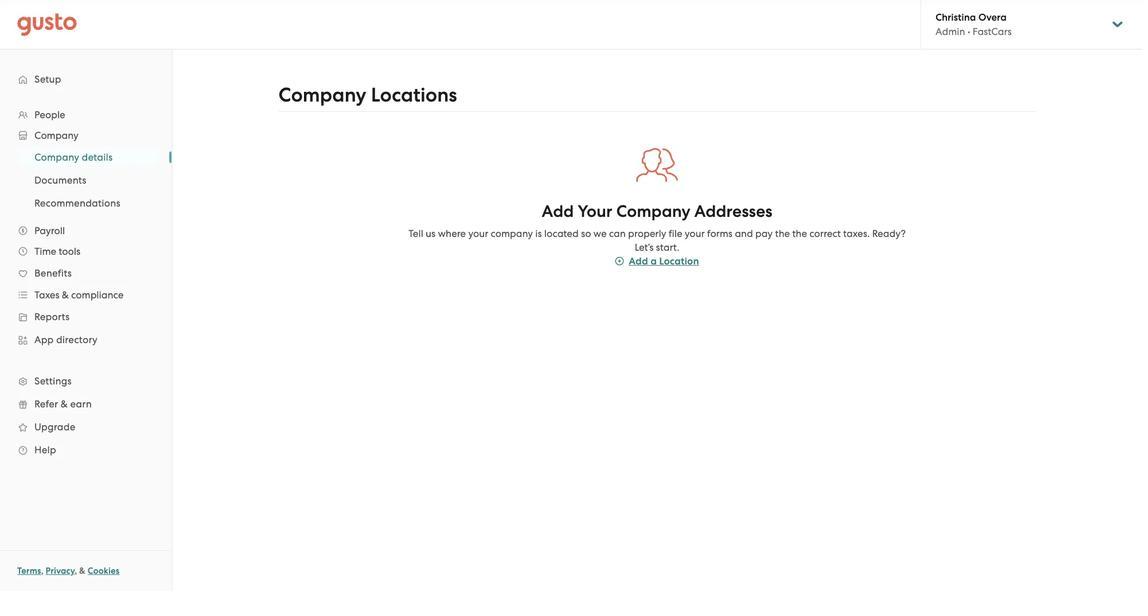 Task type: vqa. For each thing, say whether or not it's contained in the screenshot.
Tell
yes



Task type: describe. For each thing, give the bounding box(es) containing it.
overa
[[979, 11, 1007, 24]]

terms , privacy , & cookies
[[17, 566, 120, 576]]

setup
[[34, 73, 61, 85]]

2 , from the left
[[75, 566, 77, 576]]

benefits
[[34, 267, 72, 279]]

2 your from the left
[[685, 228, 705, 239]]

1 , from the left
[[41, 566, 44, 576]]

2 vertical spatial &
[[79, 566, 86, 576]]

is
[[536, 228, 542, 239]]

refer & earn
[[34, 398, 92, 410]]

setup link
[[11, 69, 160, 90]]

tell
[[408, 228, 423, 239]]

company for company
[[34, 130, 78, 141]]

time tools button
[[11, 241, 160, 262]]

list containing company details
[[0, 146, 172, 215]]

terms
[[17, 566, 41, 576]]

add your company addresses
[[542, 201, 773, 221]]

fastcars
[[973, 26, 1012, 37]]

home image
[[17, 13, 77, 36]]

company button
[[11, 125, 160, 146]]

directory
[[56, 334, 98, 345]]

company addresses image
[[636, 144, 679, 186]]

tools
[[59, 246, 80, 257]]

company for company locations
[[279, 83, 366, 107]]

cookies
[[88, 566, 120, 576]]

start.
[[656, 241, 680, 253]]

christina
[[936, 11, 976, 24]]

cookies button
[[88, 564, 120, 578]]

taxes & compliance button
[[11, 285, 160, 305]]

can
[[609, 228, 626, 239]]

recommendations
[[34, 197, 120, 209]]

addresses
[[695, 201, 773, 221]]

list containing people
[[0, 104, 172, 461]]

settings
[[34, 375, 72, 387]]

locations
[[371, 83, 457, 107]]

& for compliance
[[62, 289, 69, 301]]

add a location
[[629, 255, 699, 267]]

location
[[659, 255, 699, 267]]

your
[[578, 201, 613, 221]]

documents link
[[21, 170, 160, 190]]

add a location button
[[615, 254, 699, 268]]

details
[[82, 151, 113, 163]]

a
[[651, 255, 657, 267]]

gusto navigation element
[[0, 49, 172, 480]]

people button
[[11, 104, 160, 125]]

pay
[[756, 228, 773, 239]]

reports link
[[11, 306, 160, 327]]

compliance
[[71, 289, 124, 301]]

add for add a location
[[629, 255, 648, 267]]

benefits link
[[11, 263, 160, 283]]



Task type: locate. For each thing, give the bounding box(es) containing it.
the
[[775, 228, 790, 239], [793, 228, 807, 239]]

0 horizontal spatial add
[[542, 201, 574, 221]]

where
[[438, 228, 466, 239]]

app directory
[[34, 334, 98, 345]]

time
[[34, 246, 56, 257]]

1 horizontal spatial your
[[685, 228, 705, 239]]

help
[[34, 444, 56, 456]]

upgrade link
[[11, 417, 160, 437]]

2 list from the top
[[0, 146, 172, 215]]

company details link
[[21, 147, 160, 168]]

us
[[426, 228, 436, 239]]

, left cookies
[[75, 566, 77, 576]]

1 the from the left
[[775, 228, 790, 239]]

privacy
[[46, 566, 75, 576]]

company details
[[34, 151, 113, 163]]

tell us where your company is located so we can properly file your forms and pay the the correct taxes. ready? let's start.
[[408, 228, 906, 253]]

, left the privacy link
[[41, 566, 44, 576]]

1 list from the top
[[0, 104, 172, 461]]

company
[[491, 228, 533, 239]]

2 the from the left
[[793, 228, 807, 239]]

recommendations link
[[21, 193, 160, 213]]

company locations
[[279, 83, 457, 107]]

add for add your company addresses
[[542, 201, 574, 221]]

add down let's
[[629, 255, 648, 267]]

the right pay
[[775, 228, 790, 239]]

company
[[279, 83, 366, 107], [34, 130, 78, 141], [34, 151, 79, 163], [617, 201, 691, 221]]

company for company details
[[34, 151, 79, 163]]

0 vertical spatial &
[[62, 289, 69, 301]]

file
[[669, 228, 683, 239]]

ready?
[[872, 228, 906, 239]]

payroll
[[34, 225, 65, 236]]

& left cookies
[[79, 566, 86, 576]]

and
[[735, 228, 753, 239]]

add inside button
[[629, 255, 648, 267]]

1 your from the left
[[468, 228, 488, 239]]

help link
[[11, 440, 160, 460]]

refer & earn link
[[11, 394, 160, 414]]

&
[[62, 289, 69, 301], [61, 398, 68, 410], [79, 566, 86, 576]]

1 vertical spatial add
[[629, 255, 648, 267]]

time tools
[[34, 246, 80, 257]]

we
[[594, 228, 607, 239]]

taxes & compliance
[[34, 289, 124, 301]]

0 vertical spatial add
[[542, 201, 574, 221]]

payroll button
[[11, 220, 160, 241]]

& right taxes
[[62, 289, 69, 301]]

0 horizontal spatial ,
[[41, 566, 44, 576]]

company inside dropdown button
[[34, 130, 78, 141]]

privacy link
[[46, 566, 75, 576]]

your right file
[[685, 228, 705, 239]]

,
[[41, 566, 44, 576], [75, 566, 77, 576]]

app directory link
[[11, 329, 160, 350]]

add up located
[[542, 201, 574, 221]]

let's
[[635, 241, 654, 253]]

refer
[[34, 398, 58, 410]]

1 vertical spatial &
[[61, 398, 68, 410]]

& for earn
[[61, 398, 68, 410]]

admin
[[936, 26, 965, 37]]

the left correct
[[793, 228, 807, 239]]

1 horizontal spatial ,
[[75, 566, 77, 576]]

app
[[34, 334, 54, 345]]

christina overa admin • fastcars
[[936, 11, 1012, 37]]

documents
[[34, 174, 87, 186]]

settings link
[[11, 371, 160, 391]]

forms
[[707, 228, 733, 239]]

1 horizontal spatial the
[[793, 228, 807, 239]]

•
[[968, 26, 971, 37]]

reports
[[34, 311, 70, 322]]

located
[[544, 228, 579, 239]]

correct
[[810, 228, 841, 239]]

0 horizontal spatial the
[[775, 228, 790, 239]]

properly
[[628, 228, 666, 239]]

list
[[0, 104, 172, 461], [0, 146, 172, 215]]

your
[[468, 228, 488, 239], [685, 228, 705, 239]]

terms link
[[17, 566, 41, 576]]

& left earn
[[61, 398, 68, 410]]

1 horizontal spatial add
[[629, 255, 648, 267]]

taxes
[[34, 289, 59, 301]]

add
[[542, 201, 574, 221], [629, 255, 648, 267]]

upgrade
[[34, 421, 75, 433]]

people
[[34, 109, 65, 120]]

so
[[581, 228, 591, 239]]

earn
[[70, 398, 92, 410]]

taxes.
[[844, 228, 870, 239]]

your right where
[[468, 228, 488, 239]]

0 horizontal spatial your
[[468, 228, 488, 239]]

& inside dropdown button
[[62, 289, 69, 301]]



